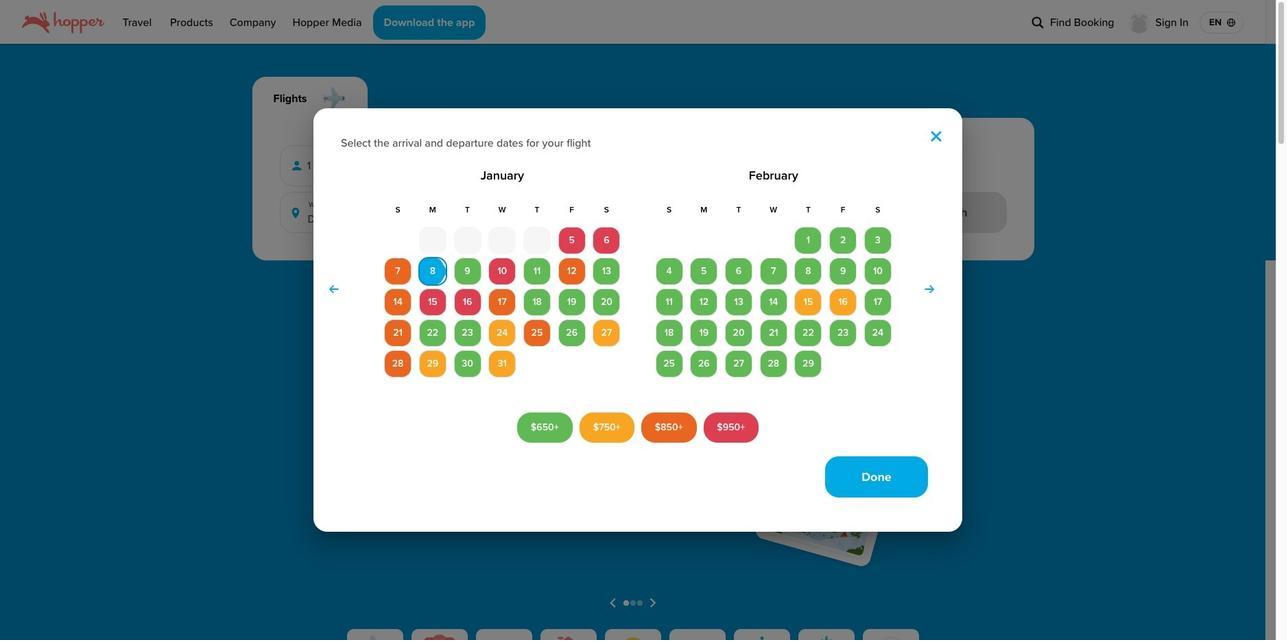 Task type: describe. For each thing, give the bounding box(es) containing it.
price prediction icon image
[[746, 636, 778, 641]]

arrow left image
[[329, 284, 339, 295]]

february element
[[654, 203, 894, 378]]

arrow right image
[[925, 284, 934, 295]]

referral program icon image
[[617, 636, 649, 641]]

homes icon image
[[553, 637, 584, 641]]

cfar icon image
[[875, 636, 906, 641]]

hotels icon image
[[424, 635, 455, 641]]

january element
[[382, 203, 622, 378]]

flights icon image
[[359, 636, 391, 641]]



Task type: locate. For each thing, give the bounding box(es) containing it.
dialog
[[313, 108, 962, 533], [313, 108, 962, 533]]

close button icon image
[[931, 131, 942, 142]]

option group
[[395, 152, 560, 180]]

tab list
[[252, 77, 1034, 118]]

price freeze super app tile image
[[810, 636, 842, 641]]



Task type: vqa. For each thing, say whether or not it's contained in the screenshot.
the rightmost b2b airplane icon
no



